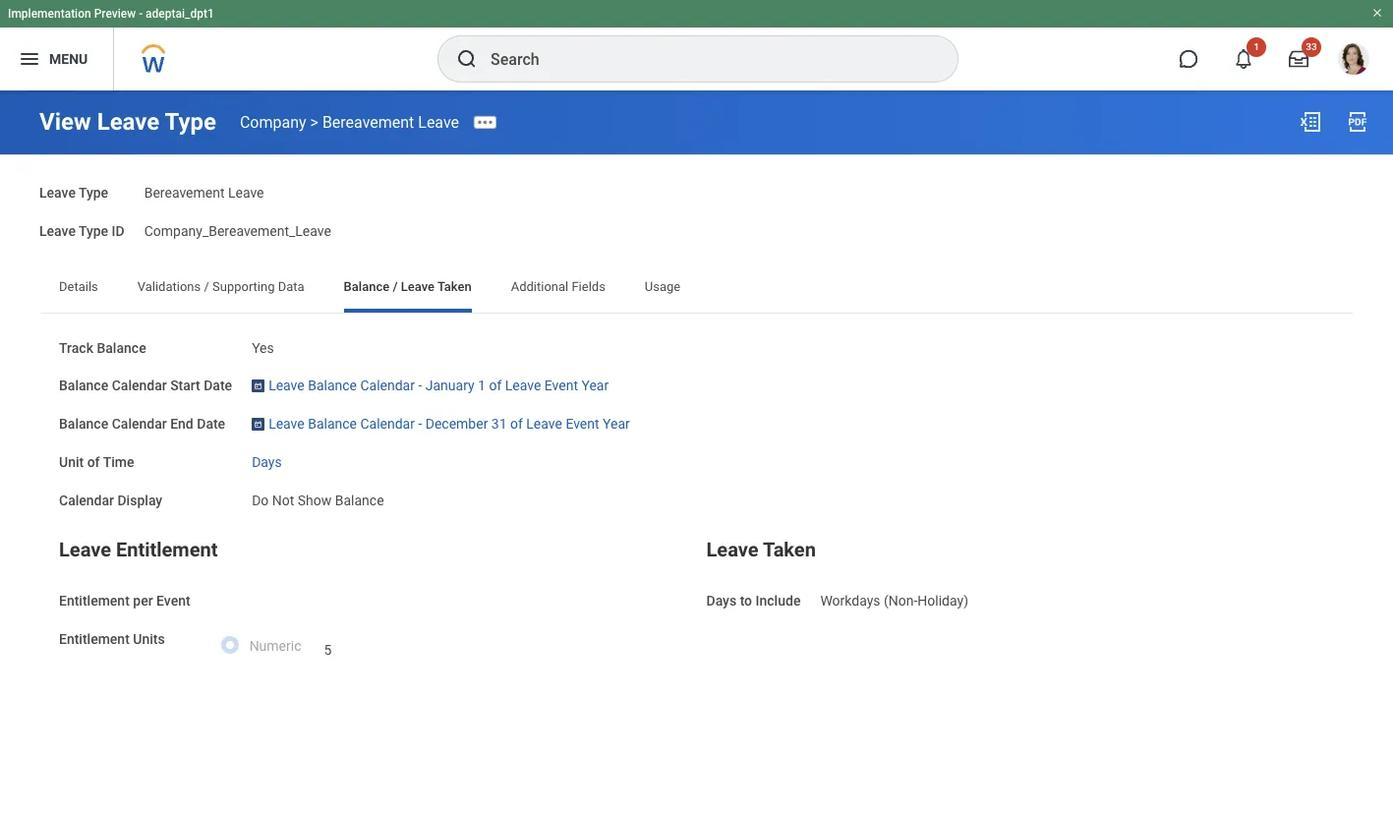 Task type: describe. For each thing, give the bounding box(es) containing it.
33
[[1306, 41, 1317, 52]]

balance up balance calendar start date
[[97, 340, 146, 355]]

supporting
[[212, 279, 275, 294]]

inbox large image
[[1289, 49, 1309, 69]]

taken inside tab list
[[438, 279, 472, 294]]

implementation
[[8, 7, 91, 21]]

company > bereavement leave link
[[240, 113, 459, 131]]

holiday)
[[918, 593, 969, 609]]

company > bereavement leave
[[240, 113, 459, 131]]

view leave type
[[39, 108, 216, 136]]

do
[[252, 492, 269, 508]]

unit of time
[[59, 454, 134, 470]]

company
[[240, 113, 306, 131]]

balance right balance calendar end date icon at the left of page
[[308, 416, 357, 432]]

additional fields
[[511, 279, 606, 294]]

tab list inside view leave type main content
[[39, 265, 1354, 312]]

leave balance calendar - december 31 of leave event year link
[[269, 412, 630, 432]]

1 horizontal spatial bereavement
[[322, 113, 414, 131]]

(non-
[[884, 593, 918, 609]]

balance right the show at the left of the page
[[335, 492, 384, 508]]

numeric element
[[324, 630, 332, 660]]

leave type
[[39, 185, 108, 201]]

5
[[324, 642, 332, 658]]

show
[[298, 492, 332, 508]]

leave entitlement button
[[59, 538, 218, 562]]

entitlement units
[[59, 631, 165, 647]]

days for days to include
[[707, 593, 737, 609]]

type for bereavement leave
[[79, 185, 108, 201]]

view
[[39, 108, 91, 136]]

entitlement for per
[[59, 593, 130, 609]]

balance right balance calendar start date icon
[[308, 378, 357, 394]]

adeptai_dpt1
[[146, 7, 214, 21]]

year for leave balance calendar - december 31 of leave event year
[[603, 416, 630, 432]]

event for leave balance calendar - december 31 of leave event year
[[566, 416, 599, 432]]

- for leave balance calendar - january 1 of leave event year
[[418, 378, 422, 394]]

type for company_bereavement_leave
[[79, 223, 108, 239]]

implementation preview -   adeptai_dpt1
[[8, 7, 214, 21]]

1 inside view leave type main content
[[478, 378, 486, 394]]

profile logan mcneil image
[[1338, 43, 1370, 79]]

calendar up balance calendar end date
[[112, 378, 167, 394]]

leave balance calendar - january 1 of leave event year link
[[269, 374, 609, 394]]

not
[[272, 492, 294, 508]]

bereavement leave
[[144, 185, 264, 201]]

balance down track
[[59, 378, 108, 394]]

preview
[[94, 7, 136, 21]]

menu button
[[0, 28, 113, 90]]

balance / leave taken
[[344, 279, 472, 294]]

january
[[426, 378, 475, 394]]

leave balance calendar - december 31 of leave event year
[[269, 416, 630, 432]]

balance calendar end date
[[59, 416, 225, 432]]

0 horizontal spatial of
[[87, 454, 100, 470]]

view printable version (pdf) image
[[1346, 110, 1370, 134]]

end
[[170, 416, 193, 432]]

leave inside group
[[707, 538, 759, 562]]

leave inside tab list
[[401, 279, 435, 294]]

workdays (non-holiday)
[[821, 593, 969, 609]]

balance up unit
[[59, 416, 108, 432]]

leave type element
[[144, 173, 264, 202]]

0 vertical spatial entitlement
[[116, 538, 218, 562]]

leave inside "group"
[[59, 538, 111, 562]]

search image
[[455, 47, 479, 71]]

close environment banner image
[[1372, 7, 1384, 19]]

company_bereavement_leave
[[144, 223, 331, 239]]

entitlement per event
[[59, 593, 190, 609]]

calendar display
[[59, 492, 162, 508]]

yes
[[252, 340, 274, 355]]

1 inside "button"
[[1254, 41, 1260, 52]]

/ for balance
[[393, 279, 398, 294]]

leave entitlement group
[[59, 534, 687, 674]]

of for 1
[[489, 378, 502, 394]]

balance calendar end date image
[[252, 416, 265, 432]]

1 button
[[1222, 37, 1267, 81]]

validations / supporting data
[[137, 279, 304, 294]]

calendar left january
[[360, 378, 415, 394]]



Task type: locate. For each thing, give the bounding box(es) containing it.
type up the 'leave type id'
[[79, 185, 108, 201]]

calendar
[[112, 378, 167, 394], [360, 378, 415, 394], [112, 416, 167, 432], [360, 416, 415, 432], [59, 492, 114, 508]]

of
[[489, 378, 502, 394], [510, 416, 523, 432], [87, 454, 100, 470]]

leave balance calendar - january 1 of leave event year
[[269, 378, 609, 394]]

0 vertical spatial type
[[165, 108, 216, 136]]

to
[[740, 593, 752, 609]]

1 horizontal spatial taken
[[763, 538, 816, 562]]

taken left additional
[[438, 279, 472, 294]]

33 button
[[1277, 37, 1322, 81]]

2 horizontal spatial of
[[510, 416, 523, 432]]

date for balance calendar start date
[[204, 378, 232, 394]]

1 horizontal spatial days
[[707, 593, 737, 609]]

calendar down unit of time
[[59, 492, 114, 508]]

1 vertical spatial days
[[707, 593, 737, 609]]

additional
[[511, 279, 569, 294]]

year
[[582, 378, 609, 394], [603, 416, 630, 432]]

0 vertical spatial of
[[489, 378, 502, 394]]

unit
[[59, 454, 84, 470]]

0 vertical spatial event
[[545, 378, 578, 394]]

balance inside tab list
[[344, 279, 390, 294]]

0 horizontal spatial bereavement
[[144, 185, 225, 201]]

leave taken group
[[707, 534, 1334, 612]]

leave taken button
[[707, 538, 816, 562]]

justify image
[[18, 47, 41, 71]]

1 vertical spatial bereavement
[[144, 185, 225, 201]]

tab list containing details
[[39, 265, 1354, 312]]

event inside leave entitlement "group"
[[156, 593, 190, 609]]

track balance element
[[252, 328, 274, 357]]

fields
[[572, 279, 606, 294]]

/ for validations
[[204, 279, 209, 294]]

2 vertical spatial of
[[87, 454, 100, 470]]

leave type id
[[39, 223, 125, 239]]

december
[[426, 416, 488, 432]]

leave
[[97, 108, 160, 136], [418, 113, 459, 131], [39, 185, 76, 201], [228, 185, 264, 201], [39, 223, 76, 239], [401, 279, 435, 294], [269, 378, 305, 394], [505, 378, 541, 394], [269, 416, 305, 432], [526, 416, 562, 432], [59, 538, 111, 562], [707, 538, 759, 562]]

notifications large image
[[1234, 49, 1254, 69]]

of for 31
[[510, 416, 523, 432]]

1 vertical spatial of
[[510, 416, 523, 432]]

do not show balance element
[[252, 488, 384, 508]]

1 right january
[[478, 378, 486, 394]]

1 vertical spatial type
[[79, 185, 108, 201]]

0 vertical spatial taken
[[438, 279, 472, 294]]

date for balance calendar end date
[[197, 416, 225, 432]]

bereavement inside leave type element
[[144, 185, 225, 201]]

usage
[[645, 279, 681, 294]]

menu
[[49, 51, 88, 67]]

balance
[[344, 279, 390, 294], [97, 340, 146, 355], [59, 378, 108, 394], [308, 378, 357, 394], [59, 416, 108, 432], [308, 416, 357, 432], [335, 492, 384, 508]]

year for leave balance calendar - january 1 of leave event year
[[582, 378, 609, 394]]

1 vertical spatial taken
[[763, 538, 816, 562]]

1 horizontal spatial 1
[[1254, 41, 1260, 52]]

days left to
[[707, 593, 737, 609]]

date right "end"
[[197, 416, 225, 432]]

0 horizontal spatial days
[[252, 454, 282, 470]]

0 horizontal spatial /
[[204, 279, 209, 294]]

calendar down balance calendar start date
[[112, 416, 167, 432]]

track
[[59, 340, 93, 355]]

0 vertical spatial bereavement
[[322, 113, 414, 131]]

units
[[133, 631, 165, 647]]

bereavement right '>'
[[322, 113, 414, 131]]

- right preview
[[139, 7, 143, 21]]

- inside menu banner
[[139, 7, 143, 21]]

entitlement for units
[[59, 631, 130, 647]]

taken
[[438, 279, 472, 294], [763, 538, 816, 562]]

id
[[112, 223, 125, 239]]

1 vertical spatial entitlement
[[59, 593, 130, 609]]

date
[[204, 378, 232, 394], [197, 416, 225, 432]]

>
[[310, 113, 319, 131]]

workdays
[[821, 593, 881, 609]]

entitlement up per
[[116, 538, 218, 562]]

leave entitlement
[[59, 538, 218, 562]]

0 vertical spatial days
[[252, 454, 282, 470]]

/
[[204, 279, 209, 294], [393, 279, 398, 294]]

0 vertical spatial date
[[204, 378, 232, 394]]

2 vertical spatial entitlement
[[59, 631, 130, 647]]

export to excel image
[[1299, 110, 1323, 134]]

-
[[139, 7, 143, 21], [418, 378, 422, 394], [418, 416, 422, 432]]

31
[[492, 416, 507, 432]]

days up "do"
[[252, 454, 282, 470]]

of right unit
[[87, 454, 100, 470]]

bereavement
[[322, 113, 414, 131], [144, 185, 225, 201]]

0 horizontal spatial taken
[[438, 279, 472, 294]]

validations
[[137, 279, 201, 294]]

0 vertical spatial 1
[[1254, 41, 1260, 52]]

do not show balance
[[252, 492, 384, 508]]

bereavement up company_bereavement_leave
[[144, 185, 225, 201]]

type
[[165, 108, 216, 136], [79, 185, 108, 201], [79, 223, 108, 239]]

days for days link at the left bottom of page
[[252, 454, 282, 470]]

balance calendar start date image
[[252, 378, 265, 394]]

calendar down leave balance calendar - january 1 of leave event year
[[360, 416, 415, 432]]

entitlement
[[116, 538, 218, 562], [59, 593, 130, 609], [59, 631, 130, 647]]

0 vertical spatial -
[[139, 7, 143, 21]]

track balance
[[59, 340, 146, 355]]

event
[[545, 378, 578, 394], [566, 416, 599, 432], [156, 593, 190, 609]]

1
[[1254, 41, 1260, 52], [478, 378, 486, 394]]

- left january
[[418, 378, 422, 394]]

entitlement up entitlement units
[[59, 593, 130, 609]]

menu banner
[[0, 0, 1393, 90]]

0 horizontal spatial 1
[[478, 378, 486, 394]]

2 vertical spatial -
[[418, 416, 422, 432]]

2 / from the left
[[393, 279, 398, 294]]

2 vertical spatial type
[[79, 223, 108, 239]]

balance calendar start date
[[59, 378, 232, 394]]

per
[[133, 593, 153, 609]]

1 right notifications large "image" on the top of the page
[[1254, 41, 1260, 52]]

days
[[252, 454, 282, 470], [707, 593, 737, 609]]

Search Workday  search field
[[491, 37, 917, 81]]

data
[[278, 279, 304, 294]]

of up 31
[[489, 378, 502, 394]]

numeric
[[249, 638, 301, 654]]

start
[[170, 378, 200, 394]]

1 vertical spatial event
[[566, 416, 599, 432]]

1 vertical spatial 1
[[478, 378, 486, 394]]

type up leave type element
[[165, 108, 216, 136]]

balance right data at the top left of page
[[344, 279, 390, 294]]

tab list
[[39, 265, 1354, 312]]

type left the id
[[79, 223, 108, 239]]

include
[[756, 593, 801, 609]]

leave taken
[[707, 538, 816, 562]]

days inside leave taken group
[[707, 593, 737, 609]]

of right 31
[[510, 416, 523, 432]]

days to include
[[707, 593, 801, 609]]

entitlement down entitlement per event
[[59, 631, 130, 647]]

2 vertical spatial event
[[156, 593, 190, 609]]

1 vertical spatial -
[[418, 378, 422, 394]]

- for leave balance calendar - december 31 of leave event year
[[418, 416, 422, 432]]

event for leave balance calendar - january 1 of leave event year
[[545, 378, 578, 394]]

days link
[[252, 450, 282, 470]]

date right start
[[204, 378, 232, 394]]

1 horizontal spatial /
[[393, 279, 398, 294]]

view leave type main content
[[0, 90, 1393, 745]]

taken up include at the bottom right of the page
[[763, 538, 816, 562]]

- left december in the left of the page
[[418, 416, 422, 432]]

1 horizontal spatial of
[[489, 378, 502, 394]]

display
[[117, 492, 162, 508]]

1 vertical spatial date
[[197, 416, 225, 432]]

time
[[103, 454, 134, 470]]

1 / from the left
[[204, 279, 209, 294]]

details
[[59, 279, 98, 294]]

0 vertical spatial year
[[582, 378, 609, 394]]

taken inside group
[[763, 538, 816, 562]]

1 vertical spatial year
[[603, 416, 630, 432]]

workdays (non-holiday) element
[[821, 589, 969, 609]]



Task type: vqa. For each thing, say whether or not it's contained in the screenshot.
entitlement
yes



